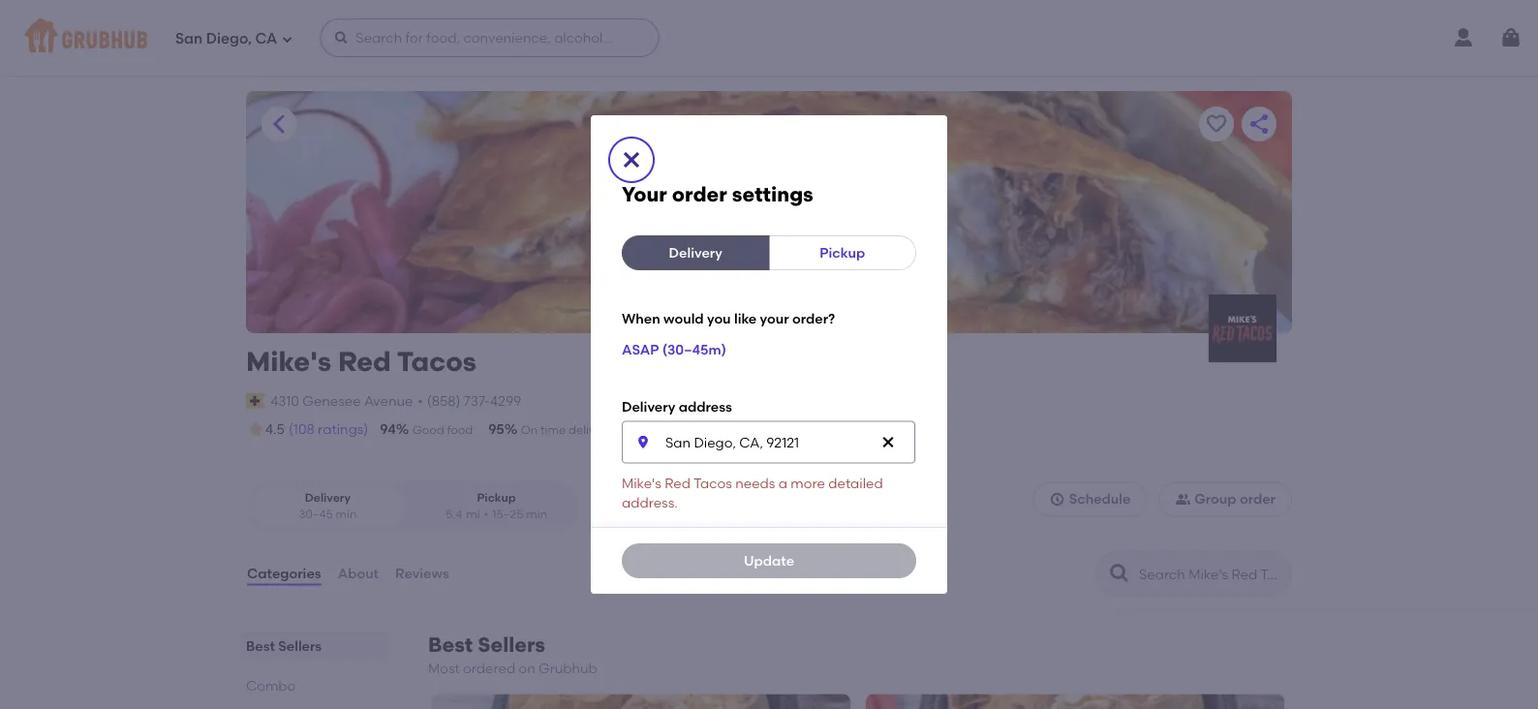 Task type: locate. For each thing, give the bounding box(es) containing it.
0 horizontal spatial best
[[246, 637, 275, 654]]

more
[[791, 474, 825, 491]]

0 horizontal spatial pickup
[[477, 490, 516, 504]]

0 horizontal spatial tacos
[[397, 345, 476, 378]]

best up combo
[[246, 637, 275, 654]]

pickup inside button
[[820, 245, 865, 261]]

delivery up the 30–45
[[305, 490, 351, 504]]

0 horizontal spatial 94
[[380, 421, 396, 437]]

0 vertical spatial pickup
[[820, 245, 865, 261]]

ordered
[[463, 660, 515, 677]]

2 min from the left
[[526, 507, 547, 521]]

1 horizontal spatial min
[[526, 507, 547, 521]]

pickup inside the pickup 5.4 mi • 15–25 min
[[477, 490, 516, 504]]

sellers inside tab
[[278, 637, 322, 654]]

94 down avenue
[[380, 421, 396, 437]]

share icon image
[[1248, 112, 1271, 136]]

0 vertical spatial red
[[338, 345, 391, 378]]

1 horizontal spatial •
[[484, 507, 489, 521]]

option group
[[246, 482, 578, 531]]

delivery for delivery 30–45 min
[[305, 490, 351, 504]]

94 right delivery
[[628, 421, 644, 437]]

tacos left needs
[[694, 474, 732, 491]]

1 vertical spatial •
[[484, 507, 489, 521]]

1 vertical spatial tacos
[[694, 474, 732, 491]]

best for best sellers most ordered on grubhub
[[428, 633, 473, 657]]

sellers up combo tab
[[278, 637, 322, 654]]

0 horizontal spatial mike's
[[246, 345, 331, 378]]

caret left icon image
[[267, 112, 291, 136]]

delivery 30–45 min
[[299, 490, 357, 521]]

1 vertical spatial pickup
[[477, 490, 516, 504]]

1 vertical spatial delivery
[[622, 399, 675, 415]]

1 vertical spatial order
[[706, 423, 737, 437]]

order for group
[[1240, 491, 1276, 507]]

delivery button
[[622, 235, 770, 270]]

tacos inside mike's red tacos needs a more detailed address.
[[694, 474, 732, 491]]

delivery down your order settings
[[669, 245, 723, 261]]

1 horizontal spatial sellers
[[478, 633, 545, 657]]

delivery
[[669, 245, 723, 261], [622, 399, 675, 415], [305, 490, 351, 504]]

1 horizontal spatial 94
[[628, 421, 644, 437]]

mike's for mike's red tacos needs a more detailed address.
[[622, 474, 661, 491]]

pickup 5.4 mi • 15–25 min
[[446, 490, 547, 521]]

15–25
[[492, 507, 523, 521]]

2 94 from the left
[[628, 421, 644, 437]]

delivery up correct
[[622, 399, 675, 415]]

best
[[428, 633, 473, 657], [246, 637, 275, 654]]

pickup for pickup
[[820, 245, 865, 261]]

svg image
[[1500, 26, 1523, 49], [334, 30, 349, 46], [281, 33, 293, 45], [620, 148, 643, 172], [635, 434, 651, 450], [1050, 491, 1065, 507]]

1 horizontal spatial mike's
[[622, 474, 661, 491]]

diego,
[[206, 30, 252, 48]]

best sellers tab
[[246, 636, 382, 656]]

best sellers
[[246, 637, 322, 654]]

schedule button
[[1033, 482, 1147, 517]]

ratings)
[[318, 421, 368, 437]]

order right the your
[[672, 182, 727, 207]]

settings
[[732, 182, 813, 207]]

best inside 'best sellers most ordered on grubhub'
[[428, 633, 473, 657]]

order inside button
[[1240, 491, 1276, 507]]

• left '(858)'
[[418, 393, 423, 409]]

main navigation navigation
[[0, 0, 1538, 76]]

delivery inside delivery 30–45 min
[[305, 490, 351, 504]]

0 vertical spatial order
[[672, 182, 727, 207]]

delivery
[[569, 423, 612, 437]]

4310 genesee avenue
[[270, 393, 413, 409]]

good
[[412, 423, 444, 437]]

your
[[622, 182, 667, 207]]

asap (30–45m) button
[[622, 332, 726, 367]]

tacos up '(858)'
[[397, 345, 476, 378]]

order down "address"
[[706, 423, 737, 437]]

group order button
[[1159, 482, 1292, 517]]

30–45
[[299, 507, 333, 521]]

(858)
[[427, 393, 461, 409]]

0 horizontal spatial sellers
[[278, 637, 322, 654]]

1 vertical spatial red
[[665, 474, 691, 491]]

min
[[336, 507, 357, 521], [526, 507, 547, 521]]

red up 4310 genesee avenue
[[338, 345, 391, 378]]

red up address.
[[665, 474, 691, 491]]

1 horizontal spatial red
[[665, 474, 691, 491]]

needs
[[735, 474, 775, 491]]

tacos for mike's red tacos
[[397, 345, 476, 378]]

• right the mi
[[484, 507, 489, 521]]

time
[[541, 423, 566, 437]]

tacos
[[397, 345, 476, 378], [694, 474, 732, 491]]

mike's
[[246, 345, 331, 378], [622, 474, 661, 491]]

schedule
[[1069, 491, 1131, 507]]

0 horizontal spatial •
[[418, 393, 423, 409]]

order right group
[[1240, 491, 1276, 507]]

save this restaurant button
[[1199, 107, 1234, 141]]

red
[[338, 345, 391, 378], [665, 474, 691, 491]]

search icon image
[[1108, 562, 1131, 585]]

min right the 30–45
[[336, 507, 357, 521]]

red inside mike's red tacos needs a more detailed address.
[[665, 474, 691, 491]]

min inside delivery 30–45 min
[[336, 507, 357, 521]]

delivery address
[[622, 399, 732, 415]]

pickup up order?
[[820, 245, 865, 261]]

0 horizontal spatial red
[[338, 345, 391, 378]]

sellers for best sellers
[[278, 637, 322, 654]]

2 vertical spatial delivery
[[305, 490, 351, 504]]

mike's for mike's red tacos
[[246, 345, 331, 378]]

mike's up address.
[[622, 474, 661, 491]]

order
[[672, 182, 727, 207], [706, 423, 737, 437], [1240, 491, 1276, 507]]

4299
[[490, 393, 521, 409]]

1 horizontal spatial tacos
[[694, 474, 732, 491]]

1 horizontal spatial best
[[428, 633, 473, 657]]

mike's up 4310
[[246, 345, 331, 378]]

correct
[[660, 423, 704, 437]]

grubhub
[[539, 660, 597, 677]]

• inside the pickup 5.4 mi • 15–25 min
[[484, 507, 489, 521]]

0 horizontal spatial min
[[336, 507, 357, 521]]

94
[[380, 421, 396, 437], [628, 421, 644, 437]]

like
[[734, 310, 757, 327]]

when
[[622, 310, 660, 327]]

best up most
[[428, 633, 473, 657]]

5.4
[[446, 507, 462, 521]]

•
[[418, 393, 423, 409], [484, 507, 489, 521]]

sellers inside 'best sellers most ordered on grubhub'
[[478, 633, 545, 657]]

1 min from the left
[[336, 507, 357, 521]]

sellers up on
[[478, 633, 545, 657]]

reviews button
[[394, 539, 450, 608]]

subscription pass image
[[246, 393, 266, 409]]

when would you like your order?
[[622, 310, 835, 327]]

sellers
[[478, 633, 545, 657], [278, 637, 322, 654]]

1 vertical spatial mike's
[[622, 474, 661, 491]]

address
[[679, 399, 732, 415]]

delivery for delivery
[[669, 245, 723, 261]]

sellers for best sellers most ordered on grubhub
[[478, 633, 545, 657]]

group order
[[1195, 491, 1276, 507]]

asap (30–45m)
[[622, 341, 726, 357]]

pickup
[[820, 245, 865, 261], [477, 490, 516, 504]]

2 vertical spatial order
[[1240, 491, 1276, 507]]

0 vertical spatial tacos
[[397, 345, 476, 378]]

mike's inside mike's red tacos needs a more detailed address.
[[622, 474, 661, 491]]

delivery inside delivery button
[[669, 245, 723, 261]]

4310 genesee avenue button
[[269, 390, 414, 412]]

best inside tab
[[246, 637, 275, 654]]

0 vertical spatial mike's
[[246, 345, 331, 378]]

min right 15–25
[[526, 507, 547, 521]]

0 vertical spatial delivery
[[669, 245, 723, 261]]

(108 ratings)
[[289, 421, 368, 437]]

categories button
[[246, 539, 322, 608]]

min inside the pickup 5.4 mi • 15–25 min
[[526, 507, 547, 521]]

combo tab
[[246, 675, 382, 696]]

categories
[[247, 565, 321, 582]]

pickup up 15–25
[[477, 490, 516, 504]]

1 horizontal spatial pickup
[[820, 245, 865, 261]]



Task type: vqa. For each thing, say whether or not it's contained in the screenshot.
1st as from the right
no



Task type: describe. For each thing, give the bounding box(es) containing it.
asap
[[622, 341, 659, 357]]

update
[[744, 552, 794, 569]]

mi
[[466, 507, 480, 521]]

(108
[[289, 421, 315, 437]]

good food
[[412, 423, 473, 437]]

order?
[[792, 310, 835, 327]]

combo
[[246, 677, 296, 694]]

correct order
[[660, 423, 737, 437]]

would
[[664, 310, 704, 327]]

people icon image
[[1175, 491, 1191, 507]]

4.5
[[265, 421, 285, 437]]

order for correct
[[706, 423, 737, 437]]

red for mike's red tacos
[[338, 345, 391, 378]]

update button
[[622, 543, 916, 578]]

address.
[[622, 494, 678, 511]]

san
[[175, 30, 203, 48]]

1 94 from the left
[[380, 421, 396, 437]]

san diego, ca
[[175, 30, 277, 48]]

737-
[[464, 393, 490, 409]]

95
[[488, 421, 504, 437]]

option group containing delivery 30–45 min
[[246, 482, 578, 531]]

(858) 737-4299 button
[[427, 391, 521, 411]]

group
[[1195, 491, 1237, 507]]

avenue
[[364, 393, 413, 409]]

about button
[[337, 539, 380, 608]]

mike's red tacos logo image
[[1209, 294, 1277, 362]]

0 vertical spatial •
[[418, 393, 423, 409]]

on time delivery
[[521, 423, 612, 437]]

Search Mike's Red Tacos search field
[[1137, 565, 1285, 583]]

genesee
[[302, 393, 361, 409]]

tacos for mike's red tacos needs a more detailed address.
[[694, 474, 732, 491]]

pickup for pickup 5.4 mi • 15–25 min
[[477, 490, 516, 504]]

detailed
[[828, 474, 883, 491]]

ca
[[255, 30, 277, 48]]

about
[[338, 565, 379, 582]]

svg image inside schedule button
[[1050, 491, 1065, 507]]

star icon image
[[246, 420, 265, 439]]

order for your
[[672, 182, 727, 207]]

4310
[[270, 393, 299, 409]]

red for mike's red tacos needs a more detailed address.
[[665, 474, 691, 491]]

svg image
[[881, 434, 896, 450]]

your order settings
[[622, 182, 813, 207]]

save this restaurant image
[[1205, 112, 1228, 136]]

Search Address search field
[[622, 421, 915, 463]]

a
[[779, 474, 787, 491]]

mike's red tacos
[[246, 345, 476, 378]]

(30–45m)
[[662, 341, 726, 357]]

you
[[707, 310, 731, 327]]

• (858) 737-4299
[[418, 393, 521, 409]]

reviews
[[395, 565, 449, 582]]

most
[[428, 660, 460, 677]]

food
[[447, 423, 473, 437]]

on
[[521, 423, 538, 437]]

delivery for delivery address
[[622, 399, 675, 415]]

mike's red tacos needs a more detailed address.
[[622, 474, 883, 511]]

best for best sellers
[[246, 637, 275, 654]]

best sellers most ordered on grubhub
[[428, 633, 597, 677]]

pickup button
[[769, 235, 916, 270]]

on
[[519, 660, 535, 677]]

your
[[760, 310, 789, 327]]



